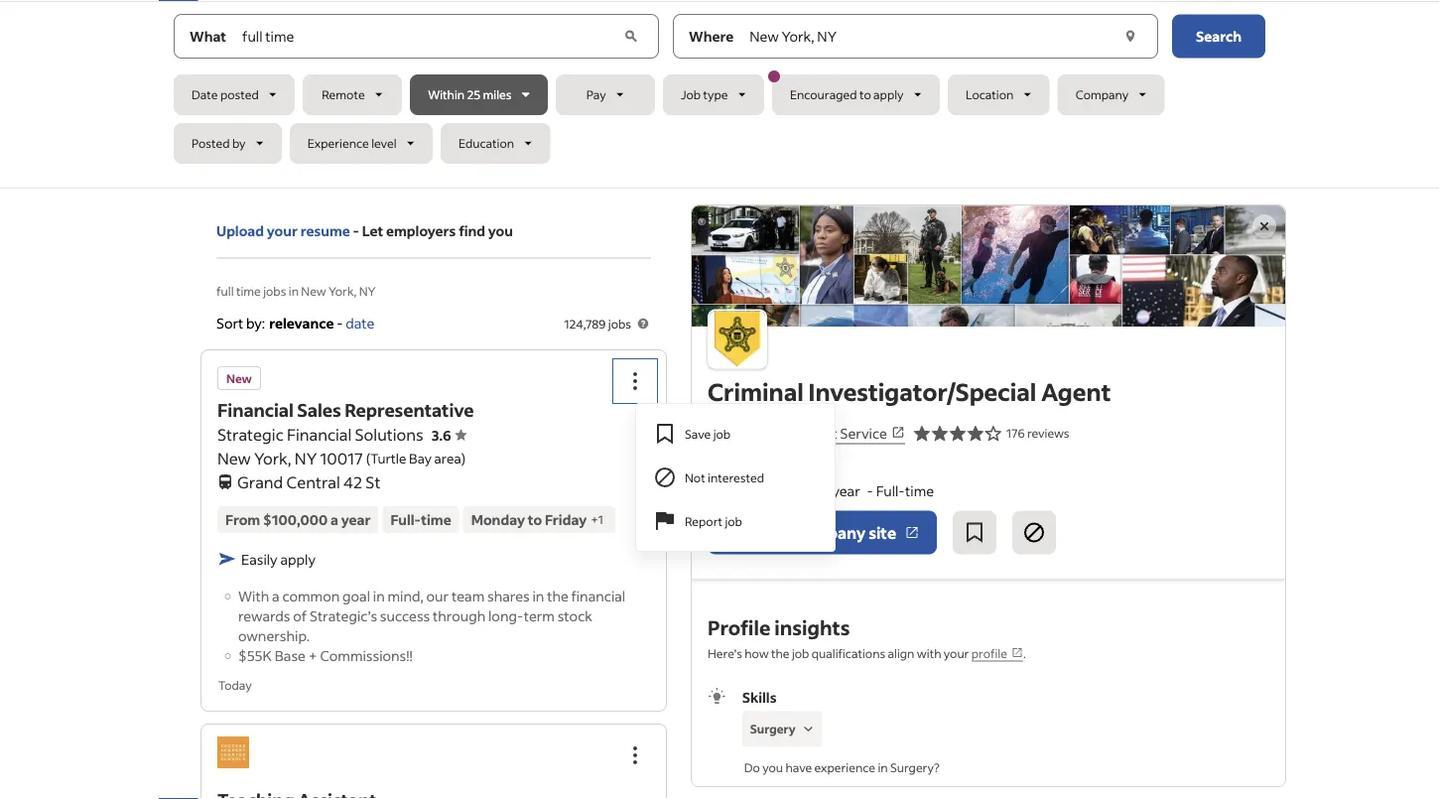 Task type: vqa. For each thing, say whether or not it's contained in the screenshot.
Day Shift's Day
no



Task type: describe. For each thing, give the bounding box(es) containing it.
new for new york, ny 10017 ( turtle bay area )
[[217, 448, 251, 469]]

posted
[[192, 136, 230, 151]]

0 vertical spatial financial
[[217, 399, 294, 421]]

apply
[[725, 522, 769, 543]]

save job
[[685, 426, 731, 441]]

with
[[238, 587, 269, 605]]

not interested image
[[1023, 521, 1047, 545]]

job actions menu is collapsed image
[[624, 744, 647, 768]]

common
[[282, 587, 340, 605]]

ny for new york, ny
[[776, 454, 795, 472]]

176
[[1007, 426, 1025, 441]]

- up "site"
[[868, 482, 874, 500]]

shares
[[488, 587, 530, 605]]

experience
[[308, 136, 369, 151]]

have
[[786, 759, 813, 775]]

location button
[[948, 74, 1050, 115]]

of
[[293, 607, 307, 624]]

st
[[366, 472, 381, 492]]

)
[[461, 450, 466, 467]]

site
[[869, 522, 897, 543]]

employers
[[386, 222, 456, 240]]

easily apply
[[241, 550, 316, 568]]

save this job image
[[963, 521, 987, 545]]

report
[[685, 513, 723, 529]]

from
[[225, 511, 260, 529]]

representative
[[345, 399, 474, 421]]

resume
[[301, 222, 350, 240]]

(
[[366, 450, 371, 467]]

our
[[427, 587, 449, 605]]

within
[[428, 87, 465, 102]]

easily
[[241, 550, 278, 568]]

sort by: relevance - date
[[216, 314, 375, 332]]

apply inside encouraged to apply dropdown button
[[874, 87, 904, 102]]

1 horizontal spatial york,
[[329, 283, 357, 298]]

to for encouraged
[[860, 87, 872, 102]]

pay
[[587, 87, 606, 102]]

do
[[745, 759, 761, 775]]

align
[[888, 645, 915, 660]]

experience level button
[[290, 123, 433, 164]]

here's
[[708, 645, 743, 660]]

full
[[216, 283, 234, 298]]

by
[[232, 136, 246, 151]]

- left 'date' link on the top of the page
[[337, 314, 343, 332]]

1 vertical spatial the
[[772, 645, 790, 660]]

full time jobs in new york, ny
[[216, 283, 376, 298]]

124,789 jobs
[[564, 316, 632, 331]]

with
[[917, 645, 942, 660]]

time for full-time
[[421, 511, 451, 529]]

job for save job
[[714, 426, 731, 441]]

here's how the job qualifications align with your
[[708, 645, 972, 660]]

surgery button
[[743, 711, 823, 747]]

1 vertical spatial jobs
[[609, 316, 632, 331]]

encouraged to apply button
[[769, 71, 940, 115]]

2 horizontal spatial time
[[906, 482, 935, 500]]

term
[[524, 607, 555, 624]]

central
[[287, 472, 340, 492]]

+ inside with a common goal in mind, our team shares in the financial rewards of strategic's success through long-term stock ownership. $55k base + commissions!!
[[309, 646, 317, 664]]

time for full time jobs in new york, ny
[[236, 283, 261, 298]]

3.6 out of five stars rating image
[[432, 426, 467, 444]]

search
[[1197, 27, 1242, 45]]

base
[[275, 646, 306, 664]]

within 25 miles button
[[410, 74, 548, 115]]

job type button
[[663, 74, 765, 115]]

- left let
[[353, 222, 359, 240]]

date posted
[[192, 87, 259, 102]]

in up term
[[533, 587, 545, 605]]

10017
[[320, 448, 363, 469]]

date
[[192, 87, 218, 102]]

upload
[[216, 222, 264, 240]]

124,789
[[564, 316, 606, 331]]

surgery inside "surgery" button
[[751, 721, 796, 736]]

today
[[218, 678, 252, 693]]

+ inside monday to friday + 1
[[591, 512, 599, 527]]

missing qualification image
[[800, 720, 818, 738]]

encouraged to apply
[[790, 87, 904, 102]]

do you have experience in surgery ?
[[745, 759, 940, 775]]

176 reviews
[[1007, 426, 1070, 441]]

criminal investigator/special agent
[[708, 376, 1112, 407]]

remote button
[[303, 74, 402, 115]]

through
[[433, 607, 486, 624]]

report job button
[[638, 499, 834, 543]]

by:
[[246, 314, 265, 332]]

date posted button
[[174, 74, 295, 115]]

posted by button
[[174, 123, 282, 164]]

insights
[[775, 614, 850, 640]]

$111,157
[[770, 482, 820, 500]]

profile insights
[[708, 614, 850, 640]]

.
[[1024, 645, 1027, 660]]

york, for new york, ny 10017 ( turtle bay area )
[[254, 448, 292, 469]]

type
[[704, 87, 728, 102]]

What field
[[238, 14, 620, 58]]

a inside with a common goal in mind, our team shares in the financial rewards of strategic's success through long-term stock ownership. $55k base + commissions!!
[[272, 587, 280, 605]]

financial sales representative
[[217, 399, 474, 421]]

help icon image
[[636, 316, 651, 332]]

encouraged
[[790, 87, 858, 102]]

date link
[[346, 314, 375, 332]]

posted
[[220, 87, 259, 102]]

job
[[681, 87, 701, 102]]

where
[[689, 27, 734, 45]]

0 horizontal spatial apply
[[280, 550, 316, 568]]

company button
[[1058, 74, 1166, 115]]

ownership.
[[238, 626, 310, 644]]

bay
[[409, 450, 432, 467]]

0 vertical spatial your
[[267, 222, 298, 240]]

1 vertical spatial you
[[763, 759, 784, 775]]

success
[[380, 607, 430, 624]]

team
[[452, 587, 485, 605]]

not interested button
[[638, 456, 834, 499]]

2 vertical spatial job
[[792, 645, 810, 660]]



Task type: locate. For each thing, give the bounding box(es) containing it.
time left the monday
[[421, 511, 451, 529]]

stock
[[558, 607, 593, 624]]

time down 4 out of 5 stars. link to 176 company reviews (opens in a new tab) image
[[906, 482, 935, 500]]

clear element up 'company' dropdown button
[[1121, 26, 1141, 46]]

find
[[459, 222, 486, 240]]

your right with
[[944, 645, 970, 660]]

2 clear image from the left
[[1121, 26, 1141, 46]]

1 horizontal spatial a
[[331, 511, 339, 529]]

surgery right experience
[[891, 759, 934, 775]]

clear image up 'company' dropdown button
[[1121, 26, 1141, 46]]

1 vertical spatial a
[[331, 511, 339, 529]]

year down 42
[[341, 511, 371, 529]]

0 horizontal spatial york,
[[254, 448, 292, 469]]

how
[[745, 645, 769, 660]]

in right experience
[[878, 759, 888, 775]]

apply right the easily at the left bottom
[[280, 550, 316, 568]]

1 vertical spatial financial
[[287, 424, 352, 445]]

the
[[547, 587, 569, 605], [772, 645, 790, 660]]

1 horizontal spatial ny
[[359, 283, 376, 298]]

0 vertical spatial job
[[714, 426, 731, 441]]

none search field containing what
[[174, 14, 1266, 172]]

1 vertical spatial surgery
[[891, 759, 934, 775]]

the right "how"
[[772, 645, 790, 660]]

1 horizontal spatial apply
[[874, 87, 904, 102]]

sales
[[297, 399, 341, 421]]

42
[[344, 472, 363, 492]]

job inside report job button
[[725, 513, 743, 529]]

solutions
[[355, 424, 424, 445]]

financial up strategic
[[217, 399, 294, 421]]

with a common goal in mind, our team shares in the financial rewards of strategic's success through long-term stock ownership. $55k base + commissions!!
[[238, 587, 626, 664]]

secret
[[797, 424, 838, 442]]

not interested
[[685, 470, 765, 485]]

1 clear element from the left
[[621, 26, 642, 46]]

0 horizontal spatial your
[[267, 222, 298, 240]]

to inside dropdown button
[[860, 87, 872, 102]]

0 horizontal spatial +
[[309, 646, 317, 664]]

ny up $111,157
[[776, 454, 795, 472]]

0 vertical spatial surgery
[[751, 721, 796, 736]]

strategic's
[[310, 607, 377, 624]]

1 horizontal spatial your
[[944, 645, 970, 660]]

0 vertical spatial apply
[[874, 87, 904, 102]]

clear image for what
[[621, 26, 642, 46]]

united states secret service logo image
[[692, 206, 1286, 327], [708, 309, 768, 369]]

0 vertical spatial the
[[547, 587, 569, 605]]

1 vertical spatial job
[[725, 513, 743, 529]]

1 vertical spatial year
[[341, 511, 371, 529]]

agent
[[1042, 376, 1112, 407]]

financial down the sales at the left
[[287, 424, 352, 445]]

0 horizontal spatial surgery
[[751, 721, 796, 736]]

- down new york, ny
[[761, 482, 767, 500]]

1 vertical spatial full-
[[391, 511, 421, 529]]

0 horizontal spatial clear element
[[621, 26, 642, 46]]

0 vertical spatial year
[[833, 482, 861, 500]]

year
[[833, 482, 861, 500], [341, 511, 371, 529]]

strategic financial solutions
[[217, 424, 424, 445]]

jobs
[[263, 283, 286, 298], [609, 316, 632, 331]]

the inside with a common goal in mind, our team shares in the financial rewards of strategic's success through long-term stock ownership. $55k base + commissions!!
[[547, 587, 569, 605]]

clear image for where
[[1121, 26, 1141, 46]]

-
[[353, 222, 359, 240], [337, 314, 343, 332], [761, 482, 767, 500], [868, 482, 874, 500]]

investigator/special
[[809, 376, 1037, 407]]

full-
[[877, 482, 906, 500], [391, 511, 421, 529]]

profile
[[708, 614, 771, 640]]

?
[[934, 759, 940, 775]]

jobs up by:
[[263, 283, 286, 298]]

0 vertical spatial full-
[[877, 482, 906, 500]]

0 horizontal spatial jobs
[[263, 283, 286, 298]]

qualifications
[[812, 645, 886, 660]]

new york, ny 10017 ( turtle bay area )
[[217, 448, 466, 469]]

2 clear element from the left
[[1121, 26, 1141, 46]]

pay button
[[556, 74, 655, 115]]

sort
[[216, 314, 244, 332]]

job actions image
[[624, 369, 647, 393]]

apply on company site button
[[708, 511, 938, 555]]

a right $100,000 at the bottom of page
[[331, 511, 339, 529]]

education
[[459, 136, 514, 151]]

1 horizontal spatial surgery
[[891, 759, 934, 775]]

rewards
[[238, 607, 290, 624]]

clear element up pay dropdown button
[[621, 26, 642, 46]]

0 horizontal spatial to
[[528, 511, 542, 529]]

york, for new york, ny
[[740, 454, 773, 472]]

a right $111,157
[[822, 482, 830, 500]]

1 vertical spatial +
[[309, 646, 317, 664]]

ny for new york, ny 10017 ( turtle bay area )
[[295, 448, 317, 469]]

clear element for what
[[621, 26, 642, 46]]

1 vertical spatial time
[[906, 482, 935, 500]]

united states secret service link
[[708, 422, 906, 445]]

commissions!!
[[320, 646, 413, 664]]

1 horizontal spatial you
[[763, 759, 784, 775]]

let
[[362, 222, 384, 240]]

1 horizontal spatial clear element
[[1121, 26, 1141, 46]]

0 horizontal spatial the
[[547, 587, 569, 605]]

0 vertical spatial jobs
[[263, 283, 286, 298]]

surgery down skills
[[751, 721, 796, 736]]

report job
[[685, 513, 743, 529]]

jobs left help icon
[[609, 316, 632, 331]]

experience
[[815, 759, 876, 775]]

monday
[[471, 511, 525, 529]]

what
[[190, 27, 226, 45]]

clear image
[[621, 26, 642, 46], [1121, 26, 1141, 46]]

miles
[[483, 87, 512, 102]]

1 horizontal spatial year
[[833, 482, 861, 500]]

clear image up pay dropdown button
[[621, 26, 642, 46]]

grand central 42 st
[[237, 472, 381, 492]]

0 horizontal spatial ny
[[295, 448, 317, 469]]

1 horizontal spatial +
[[591, 512, 599, 527]]

reviews
[[1028, 426, 1070, 441]]

job down the "insights"
[[792, 645, 810, 660]]

0 horizontal spatial full-
[[391, 511, 421, 529]]

4 out of 5 stars. link to 176 company reviews (opens in a new tab) image
[[914, 422, 1003, 445]]

close job details image
[[1253, 215, 1277, 238]]

a right with
[[272, 587, 280, 605]]

job for report job
[[725, 513, 743, 529]]

0 horizontal spatial year
[[341, 511, 371, 529]]

skills
[[743, 688, 777, 706]]

mind,
[[388, 587, 424, 605]]

save
[[685, 426, 711, 441]]

+
[[591, 512, 599, 527], [309, 646, 317, 664]]

strategic
[[217, 424, 284, 445]]

relevance
[[269, 314, 334, 332]]

full- up "site"
[[877, 482, 906, 500]]

in up sort by: relevance - date
[[289, 283, 299, 298]]

+ right friday
[[591, 512, 599, 527]]

1 horizontal spatial full-
[[877, 482, 906, 500]]

2 horizontal spatial york,
[[740, 454, 773, 472]]

1 horizontal spatial the
[[772, 645, 790, 660]]

1 vertical spatial your
[[944, 645, 970, 660]]

in right goal
[[373, 587, 385, 605]]

1 vertical spatial to
[[528, 511, 542, 529]]

2 vertical spatial time
[[421, 511, 451, 529]]

you right do
[[763, 759, 784, 775]]

0 vertical spatial to
[[860, 87, 872, 102]]

year up company
[[833, 482, 861, 500]]

states
[[754, 424, 794, 442]]

to left friday
[[528, 511, 542, 529]]

turtle
[[371, 450, 407, 467]]

united states secret service
[[708, 424, 888, 442]]

your
[[267, 222, 298, 240], [944, 645, 970, 660]]

new
[[301, 283, 326, 298], [226, 370, 252, 386], [217, 448, 251, 469], [708, 454, 737, 472]]

clear element for where
[[1121, 26, 1141, 46]]

ny up grand central 42 st
[[295, 448, 317, 469]]

0 horizontal spatial time
[[236, 283, 261, 298]]

1 horizontal spatial to
[[860, 87, 872, 102]]

financial sales representative group
[[614, 359, 836, 552]]

clear element
[[621, 26, 642, 46], [1121, 26, 1141, 46]]

full- down bay
[[391, 511, 421, 529]]

1 horizontal spatial jobs
[[609, 316, 632, 331]]

level
[[372, 136, 397, 151]]

0 horizontal spatial clear image
[[621, 26, 642, 46]]

2 horizontal spatial a
[[822, 482, 830, 500]]

job right save
[[714, 426, 731, 441]]

location
[[966, 87, 1014, 102]]

from $100,000 a year
[[225, 511, 371, 529]]

$55k
[[238, 646, 272, 664]]

the up stock
[[547, 587, 569, 605]]

+ right base
[[309, 646, 317, 664]]

new for new
[[226, 370, 252, 386]]

2 vertical spatial a
[[272, 587, 280, 605]]

search button
[[1173, 14, 1266, 58]]

1 clear image from the left
[[621, 26, 642, 46]]

to right encouraged
[[860, 87, 872, 102]]

Where field
[[746, 14, 1119, 58]]

new for new york, ny
[[708, 454, 737, 472]]

1 vertical spatial apply
[[280, 550, 316, 568]]

2 horizontal spatial ny
[[776, 454, 795, 472]]

0 vertical spatial +
[[591, 512, 599, 527]]

0 vertical spatial time
[[236, 283, 261, 298]]

time right full
[[236, 283, 261, 298]]

education button
[[441, 123, 551, 164]]

profile
[[972, 645, 1008, 660]]

0 vertical spatial a
[[822, 482, 830, 500]]

0 horizontal spatial you
[[488, 222, 513, 240]]

ny up 'date' link on the top of the page
[[359, 283, 376, 298]]

a
[[822, 482, 830, 500], [331, 511, 339, 529], [272, 587, 280, 605]]

surgery
[[751, 721, 796, 736], [891, 759, 934, 775]]

financial sales representative button
[[217, 399, 474, 421]]

upload your resume link
[[216, 220, 350, 241]]

within 25 miles
[[428, 87, 512, 102]]

your right upload
[[267, 222, 298, 240]]

job inside "save job" button
[[714, 426, 731, 441]]

to for monday
[[528, 511, 542, 529]]

apply on company site
[[725, 522, 897, 543]]

profile link
[[972, 645, 1024, 661]]

None search field
[[174, 14, 1266, 172]]

0 horizontal spatial a
[[272, 587, 280, 605]]

job down the $52,921
[[725, 513, 743, 529]]

new york, ny
[[708, 454, 795, 472]]

1 horizontal spatial clear image
[[1121, 26, 1141, 46]]

transit information image
[[217, 471, 233, 489]]

york,
[[329, 283, 357, 298], [254, 448, 292, 469], [740, 454, 773, 472]]

you right the "find"
[[488, 222, 513, 240]]

apply right encouraged
[[874, 87, 904, 102]]

long-
[[489, 607, 524, 624]]

0 vertical spatial you
[[488, 222, 513, 240]]

area
[[435, 450, 461, 467]]

posted by
[[192, 136, 246, 151]]

$100,000
[[263, 511, 328, 529]]

1 horizontal spatial time
[[421, 511, 451, 529]]



